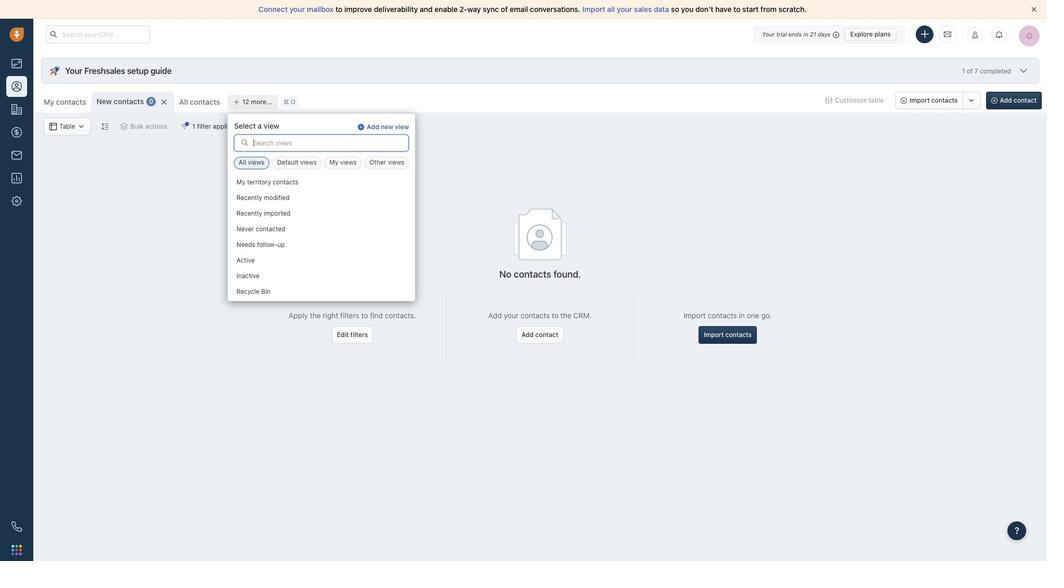 Task type: vqa. For each thing, say whether or not it's contained in the screenshot.
2nd 'Create'
no



Task type: describe. For each thing, give the bounding box(es) containing it.
no
[[500, 269, 512, 280]]

imported
[[264, 210, 291, 218]]

1 of 7 completed
[[963, 67, 1012, 75]]

connect your mailbox link
[[259, 5, 336, 14]]

to left find
[[361, 311, 368, 320]]

never
[[237, 225, 254, 233]]

explore plans link
[[845, 28, 897, 40]]

way
[[467, 5, 481, 14]]

add left new
[[367, 123, 379, 131]]

recycle bin
[[237, 288, 271, 296]]

go.
[[762, 311, 772, 320]]

applied
[[213, 122, 235, 130]]

enable
[[435, 5, 458, 14]]

import all your sales data link
[[583, 5, 671, 14]]

my territory contacts
[[237, 178, 299, 186]]

default
[[277, 159, 299, 166]]

0 horizontal spatial add contact button
[[517, 326, 564, 344]]

import inside group
[[910, 96, 930, 104]]

to right mailbox
[[336, 5, 343, 14]]

plans
[[875, 30, 891, 38]]

more...
[[251, 98, 272, 106]]

to left the crm.
[[552, 311, 559, 320]]

from
[[761, 5, 777, 14]]

you
[[681, 5, 694, 14]]

1 for 1 filter applied
[[192, 122, 195, 130]]

trial
[[777, 30, 787, 37]]

have
[[716, 5, 732, 14]]

your freshsales setup guide
[[65, 66, 172, 76]]

apply
[[289, 311, 308, 320]]

import contacts in one go.
[[684, 311, 772, 320]]

views for other views
[[388, 159, 405, 166]]

add down no
[[489, 311, 502, 320]]

bulk actions button
[[114, 118, 174, 135]]

o
[[291, 98, 296, 106]]

customize table button
[[819, 92, 891, 109]]

new contacts 0
[[97, 97, 153, 106]]

0 vertical spatial import contacts button
[[896, 92, 963, 109]]

add your contacts to the crm.
[[489, 311, 592, 320]]

connect
[[259, 5, 288, 14]]

0
[[149, 98, 153, 105]]

phone image
[[11, 522, 22, 532]]

2 the from the left
[[561, 311, 572, 320]]

⌘
[[283, 98, 289, 106]]

email
[[510, 5, 528, 14]]

my views
[[330, 159, 357, 166]]

all
[[607, 5, 615, 14]]

select a view
[[234, 121, 279, 130]]

inactive
[[237, 272, 260, 280]]

recently for recently imported
[[237, 210, 262, 218]]

so
[[671, 5, 679, 14]]

2 horizontal spatial your
[[617, 5, 632, 14]]

customize table
[[835, 96, 884, 104]]

contacts inside group
[[932, 96, 958, 104]]

recently modified
[[237, 194, 290, 202]]

all views
[[239, 159, 265, 166]]

and
[[420, 5, 433, 14]]

21
[[810, 30, 816, 37]]

active
[[237, 257, 255, 264]]

import contacts group
[[896, 92, 981, 109]]

my for my territory contacts
[[237, 178, 246, 186]]

my views button
[[325, 157, 361, 170]]

select
[[234, 121, 256, 130]]

⌘ o
[[283, 98, 296, 106]]

found.
[[554, 269, 581, 280]]

my contacts
[[44, 97, 86, 106]]

explore plans
[[851, 30, 891, 38]]

add down add your contacts to the crm.
[[522, 331, 534, 339]]

Search your CRM... text field
[[46, 26, 150, 43]]

right
[[323, 311, 338, 320]]

needs
[[237, 241, 256, 249]]

views for my views
[[340, 159, 357, 166]]

follow-
[[257, 241, 278, 249]]

0 horizontal spatial of
[[501, 5, 508, 14]]

my for my views
[[330, 159, 338, 166]]

add down completed
[[1000, 96, 1012, 104]]

style_myh0__igzzd8unmi image
[[101, 123, 109, 130]]

0 vertical spatial add contact
[[1000, 96, 1037, 104]]

don't
[[696, 5, 714, 14]]

all for all contacts
[[179, 97, 188, 106]]

data
[[654, 5, 669, 14]]

all contacts
[[179, 97, 220, 106]]

your trial ends in 21 days
[[762, 30, 831, 37]]

1 vertical spatial add contact
[[522, 331, 559, 339]]

container_wx8msf4aqz5i3rn1 image for bulk actions
[[121, 123, 128, 130]]

other views
[[370, 159, 405, 166]]

contacts.
[[385, 311, 416, 320]]

completed
[[980, 67, 1012, 75]]

edit filters button
[[332, 326, 373, 344]]

edit filters
[[337, 331, 368, 339]]

table
[[59, 123, 75, 131]]

your for connect your mailbox to improve deliverability and enable 2-way sync of email conversations. import all your sales data so you don't have to start from scratch.
[[290, 5, 305, 14]]

days
[[818, 30, 831, 37]]

mailbox
[[307, 5, 334, 14]]

1 filter applied button
[[174, 118, 242, 135]]

phone element
[[6, 516, 27, 537]]

filter
[[197, 122, 211, 130]]

table button
[[44, 118, 91, 135]]



Task type: locate. For each thing, give the bounding box(es) containing it.
the left right
[[310, 311, 321, 320]]

views for all views
[[248, 159, 265, 166]]

0 vertical spatial in
[[804, 30, 809, 37]]

close image
[[1032, 7, 1037, 12]]

of left 7
[[967, 67, 973, 75]]

1 horizontal spatial your
[[762, 30, 775, 37]]

modified
[[264, 194, 290, 202]]

1 horizontal spatial import contacts button
[[896, 92, 963, 109]]

start
[[743, 5, 759, 14]]

views for default views
[[300, 159, 317, 166]]

1 left filter
[[192, 122, 195, 130]]

1 vertical spatial contact
[[536, 331, 559, 339]]

to left start
[[734, 5, 741, 14]]

up
[[278, 241, 285, 249]]

0 vertical spatial your
[[762, 30, 775, 37]]

2 horizontal spatial container_wx8msf4aqz5i3rn1 image
[[121, 123, 128, 130]]

1 horizontal spatial 1
[[963, 67, 965, 75]]

other
[[370, 159, 386, 166]]

add contact down add your contacts to the crm.
[[522, 331, 559, 339]]

1 container_wx8msf4aqz5i3rn1 image from the left
[[50, 123, 57, 130]]

1 views from the left
[[248, 159, 265, 166]]

1 horizontal spatial add contact
[[1000, 96, 1037, 104]]

1 horizontal spatial view
[[395, 123, 409, 131]]

container_wx8msf4aqz5i3rn1 image left customize at the right
[[825, 97, 833, 104]]

new
[[381, 123, 394, 131]]

all views button
[[234, 157, 269, 170]]

connect your mailbox to improve deliverability and enable 2-way sync of email conversations. import all your sales data so you don't have to start from scratch.
[[259, 5, 807, 14]]

1 horizontal spatial in
[[804, 30, 809, 37]]

container_wx8msf4aqz5i3rn1 image left 'table'
[[50, 123, 57, 130]]

my for my contacts
[[44, 97, 54, 106]]

1 left 7
[[963, 67, 965, 75]]

add new view
[[367, 123, 409, 131]]

my
[[44, 97, 54, 106], [330, 159, 338, 166], [237, 178, 246, 186]]

container_wx8msf4aqz5i3rn1 image left bulk
[[121, 123, 128, 130]]

freshsales
[[84, 66, 125, 76]]

container_wx8msf4aqz5i3rn1 image
[[50, 123, 57, 130], [78, 123, 85, 130], [121, 123, 128, 130]]

0 horizontal spatial in
[[739, 311, 745, 320]]

your left freshsales
[[65, 66, 82, 76]]

add contact down completed
[[1000, 96, 1037, 104]]

container_wx8msf4aqz5i3rn1 image right 'table'
[[78, 123, 85, 130]]

sync
[[483, 5, 499, 14]]

deliverability
[[374, 5, 418, 14]]

1 horizontal spatial add contact button
[[986, 92, 1042, 109]]

1 vertical spatial import contacts
[[704, 331, 752, 339]]

0 vertical spatial container_wx8msf4aqz5i3rn1 image
[[825, 97, 833, 104]]

apply the right filters to find contacts.
[[289, 311, 416, 320]]

import
[[583, 5, 605, 14], [910, 96, 930, 104], [684, 311, 706, 320], [704, 331, 724, 339]]

container_wx8msf4aqz5i3rn1 image for customize table 'button'
[[825, 97, 833, 104]]

container_wx8msf4aqz5i3rn1 image left filter
[[181, 123, 188, 130]]

container_wx8msf4aqz5i3rn1 image
[[825, 97, 833, 104], [181, 123, 188, 130]]

views right other
[[388, 159, 405, 166]]

your down no
[[504, 311, 519, 320]]

1 vertical spatial recently
[[237, 210, 262, 218]]

1 vertical spatial add contact button
[[517, 326, 564, 344]]

my down search views search box
[[330, 159, 338, 166]]

filters right right
[[340, 311, 359, 320]]

your for add your contacts to the crm.
[[504, 311, 519, 320]]

0 horizontal spatial the
[[310, 311, 321, 320]]

all inside button
[[239, 159, 246, 166]]

your for your freshsales setup guide
[[65, 66, 82, 76]]

email image
[[944, 30, 952, 39]]

2-
[[460, 5, 467, 14]]

import contacts button
[[896, 92, 963, 109], [699, 326, 757, 344]]

find
[[370, 311, 383, 320]]

1 for 1 of 7 completed
[[963, 67, 965, 75]]

filters right edit
[[351, 331, 368, 339]]

1 vertical spatial all
[[239, 159, 246, 166]]

1 vertical spatial my
[[330, 159, 338, 166]]

view for select a view
[[264, 121, 279, 130]]

my contacts button
[[39, 92, 91, 113], [44, 97, 86, 106]]

views right default
[[300, 159, 317, 166]]

recently
[[237, 194, 262, 202], [237, 210, 262, 218]]

1 horizontal spatial the
[[561, 311, 572, 320]]

freshworks switcher image
[[11, 545, 22, 555]]

all contacts button
[[174, 92, 225, 113], [179, 97, 220, 106]]

views left other
[[340, 159, 357, 166]]

Search views search field
[[235, 135, 409, 151]]

scratch.
[[779, 5, 807, 14]]

1 vertical spatial import contacts button
[[699, 326, 757, 344]]

0 horizontal spatial my
[[44, 97, 54, 106]]

of right sync on the left top of the page
[[501, 5, 508, 14]]

table
[[869, 96, 884, 104]]

your
[[290, 5, 305, 14], [617, 5, 632, 14], [504, 311, 519, 320]]

add contact button down add your contacts to the crm.
[[517, 326, 564, 344]]

2 views from the left
[[300, 159, 317, 166]]

crm.
[[574, 311, 592, 320]]

explore
[[851, 30, 873, 38]]

default views button
[[273, 157, 322, 170]]

one
[[747, 311, 760, 320]]

actions
[[145, 122, 167, 130]]

default views
[[277, 159, 317, 166]]

1 the from the left
[[310, 311, 321, 320]]

needs follow-up
[[237, 241, 285, 249]]

container_wx8msf4aqz5i3rn1 image inside 1 filter applied button
[[181, 123, 188, 130]]

bulk actions
[[130, 122, 167, 130]]

views up territory
[[248, 159, 265, 166]]

in left one
[[739, 311, 745, 320]]

1 horizontal spatial container_wx8msf4aqz5i3rn1 image
[[825, 97, 833, 104]]

filters
[[340, 311, 359, 320], [351, 331, 368, 339]]

1 horizontal spatial your
[[504, 311, 519, 320]]

1 inside button
[[192, 122, 195, 130]]

1 horizontal spatial contact
[[1014, 96, 1037, 104]]

0 horizontal spatial all
[[179, 97, 188, 106]]

in
[[804, 30, 809, 37], [739, 311, 745, 320]]

0 horizontal spatial contact
[[536, 331, 559, 339]]

search image
[[241, 139, 249, 147]]

my inside button
[[330, 159, 338, 166]]

0 horizontal spatial import contacts button
[[699, 326, 757, 344]]

bin
[[261, 288, 271, 296]]

3 container_wx8msf4aqz5i3rn1 image from the left
[[121, 123, 128, 130]]

0 horizontal spatial 1
[[192, 122, 195, 130]]

view
[[264, 121, 279, 130], [395, 123, 409, 131]]

never contacted
[[237, 225, 286, 233]]

container_wx8msf4aqz5i3rn1 image inside customize table 'button'
[[825, 97, 833, 104]]

all
[[179, 97, 188, 106], [239, 159, 246, 166]]

1 horizontal spatial import contacts
[[910, 96, 958, 104]]

1 vertical spatial of
[[967, 67, 973, 75]]

0 vertical spatial add contact button
[[986, 92, 1042, 109]]

container_wx8msf4aqz5i3rn1 image inside bulk actions button
[[121, 123, 128, 130]]

0 horizontal spatial add contact
[[522, 331, 559, 339]]

your for your trial ends in 21 days
[[762, 30, 775, 37]]

container_wx8msf4aqz5i3rn1 image for table
[[50, 123, 57, 130]]

in left 21
[[804, 30, 809, 37]]

recently imported
[[237, 210, 291, 218]]

the left the crm.
[[561, 311, 572, 320]]

all right 0
[[179, 97, 188, 106]]

0 vertical spatial of
[[501, 5, 508, 14]]

recently for recently modified
[[237, 194, 262, 202]]

0 horizontal spatial your
[[290, 5, 305, 14]]

setup
[[127, 66, 149, 76]]

contacted
[[256, 225, 286, 233]]

1 vertical spatial your
[[65, 66, 82, 76]]

0 vertical spatial 1
[[963, 67, 965, 75]]

0 vertical spatial import contacts
[[910, 96, 958, 104]]

0 vertical spatial all
[[179, 97, 188, 106]]

add
[[1000, 96, 1012, 104], [367, 123, 379, 131], [489, 311, 502, 320], [522, 331, 534, 339]]

0 horizontal spatial import contacts
[[704, 331, 752, 339]]

filters inside button
[[351, 331, 368, 339]]

1 filter applied
[[192, 122, 235, 130]]

1 horizontal spatial of
[[967, 67, 973, 75]]

1 vertical spatial filters
[[351, 331, 368, 339]]

1 recently from the top
[[237, 194, 262, 202]]

edit
[[337, 331, 349, 339]]

2 vertical spatial my
[[237, 178, 246, 186]]

2 horizontal spatial my
[[330, 159, 338, 166]]

12 more...
[[242, 98, 272, 106]]

view right new
[[395, 123, 409, 131]]

view for add new view
[[395, 123, 409, 131]]

my up table dropdown button
[[44, 97, 54, 106]]

all down search icon
[[239, 159, 246, 166]]

container_wx8msf4aqz5i3rn1 image for 1 filter applied button
[[181, 123, 188, 130]]

contacts
[[932, 96, 958, 104], [114, 97, 144, 106], [56, 97, 86, 106], [190, 97, 220, 106], [273, 178, 299, 186], [514, 269, 551, 280], [521, 311, 550, 320], [708, 311, 737, 320], [726, 331, 752, 339]]

view right "a"
[[264, 121, 279, 130]]

bulk
[[130, 122, 144, 130]]

1 vertical spatial in
[[739, 311, 745, 320]]

3 views from the left
[[340, 159, 357, 166]]

2 container_wx8msf4aqz5i3rn1 image from the left
[[78, 123, 85, 130]]

0 vertical spatial recently
[[237, 194, 262, 202]]

0 vertical spatial my
[[44, 97, 54, 106]]

0 horizontal spatial container_wx8msf4aqz5i3rn1 image
[[50, 123, 57, 130]]

1 vertical spatial 1
[[192, 122, 195, 130]]

1 vertical spatial container_wx8msf4aqz5i3rn1 image
[[181, 123, 188, 130]]

to
[[336, 5, 343, 14], [734, 5, 741, 14], [361, 311, 368, 320], [552, 311, 559, 320]]

1 horizontal spatial my
[[237, 178, 246, 186]]

views
[[248, 159, 265, 166], [300, 159, 317, 166], [340, 159, 357, 166], [388, 159, 405, 166]]

add contact button down completed
[[986, 92, 1042, 109]]

all for all views
[[239, 159, 246, 166]]

4 views from the left
[[388, 159, 405, 166]]

my left territory
[[237, 178, 246, 186]]

import contacts
[[910, 96, 958, 104], [704, 331, 752, 339]]

your left trial
[[762, 30, 775, 37]]

your right the all
[[617, 5, 632, 14]]

0 horizontal spatial view
[[264, 121, 279, 130]]

your left mailbox
[[290, 5, 305, 14]]

guide
[[150, 66, 172, 76]]

0 vertical spatial contact
[[1014, 96, 1037, 104]]

territory
[[247, 178, 271, 186]]

ends
[[789, 30, 802, 37]]

2 recently from the top
[[237, 210, 262, 218]]

12
[[242, 98, 249, 106]]

recently down territory
[[237, 194, 262, 202]]

customize
[[835, 96, 867, 104]]

0 vertical spatial filters
[[340, 311, 359, 320]]

1 horizontal spatial all
[[239, 159, 246, 166]]

conversations.
[[530, 5, 581, 14]]

0 horizontal spatial your
[[65, 66, 82, 76]]

12 more... button
[[228, 95, 278, 109]]

recycle
[[237, 288, 260, 296]]

the
[[310, 311, 321, 320], [561, 311, 572, 320]]

0 horizontal spatial container_wx8msf4aqz5i3rn1 image
[[181, 123, 188, 130]]

import contacts inside group
[[910, 96, 958, 104]]

new contacts link
[[97, 96, 144, 107]]

7
[[975, 67, 979, 75]]

a
[[258, 121, 262, 130]]

contact
[[1014, 96, 1037, 104], [536, 331, 559, 339]]

recently up never
[[237, 210, 262, 218]]

no contacts found.
[[500, 269, 581, 280]]

new
[[97, 97, 112, 106]]

1 horizontal spatial container_wx8msf4aqz5i3rn1 image
[[78, 123, 85, 130]]



